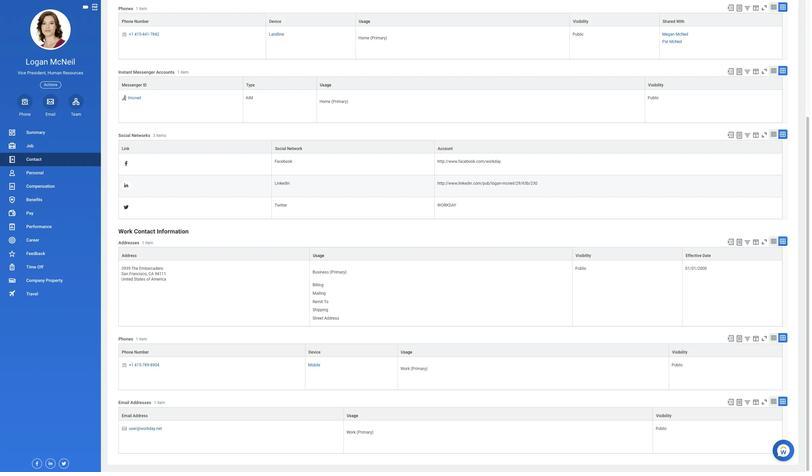 Task type: locate. For each thing, give the bounding box(es) containing it.
device for mobile
[[309, 350, 321, 355]]

0 horizontal spatial work (primary)
[[347, 430, 374, 435]]

8 row from the top
[[118, 197, 783, 219]]

1 horizontal spatial items selected list
[[662, 31, 699, 45]]

email inside popup button
[[45, 112, 55, 117]]

7 row from the top
[[118, 175, 783, 197]]

94111
[[155, 272, 166, 276]]

0 vertical spatial phones 1 item
[[118, 6, 147, 11]]

1 vertical spatial export to excel image
[[727, 335, 735, 342]]

01/01/2000
[[686, 266, 707, 271]]

aim
[[246, 96, 253, 100]]

expand table image
[[780, 4, 786, 11], [780, 67, 786, 74], [780, 131, 786, 138], [780, 238, 786, 245], [780, 398, 786, 405]]

2 vertical spatial phone
[[122, 350, 133, 355]]

benefits image
[[8, 196, 16, 204]]

1 horizontal spatial facebook image
[[123, 161, 129, 167]]

united
[[121, 277, 133, 282]]

instant messenger accounts 1 item
[[118, 70, 189, 75]]

phone
[[122, 19, 133, 24], [19, 112, 31, 117], [122, 350, 133, 355]]

2 vertical spatial export to excel image
[[727, 238, 735, 246]]

item for "phone number" popup button for 8904
[[139, 337, 147, 342]]

visibility button
[[570, 13, 659, 26], [645, 77, 782, 90], [573, 247, 683, 260], [669, 344, 782, 357], [653, 407, 782, 420]]

0 horizontal spatial contact
[[26, 157, 42, 162]]

phone up phone image on the left top of the page
[[122, 19, 133, 24]]

mcneil down megan mcneil
[[670, 40, 682, 44]]

social up link in the left top of the page
[[118, 133, 130, 138]]

3 select to filter grid data image from the top
[[744, 399, 751, 406]]

megan
[[662, 32, 675, 37]]

company
[[26, 278, 45, 283]]

0 vertical spatial phone
[[122, 19, 133, 24]]

export to worksheets image for home (primary)
[[736, 68, 744, 76]]

item down work contact information
[[145, 240, 153, 245]]

logan
[[26, 57, 48, 67]]

phones 1 item up phone image on the left top of the page
[[118, 6, 147, 11]]

phone number for +1 415-789-8904
[[122, 350, 149, 355]]

415- left '8904'
[[134, 363, 142, 367]]

0 vertical spatial work
[[118, 228, 133, 235]]

phone for +1 415-789-8904
[[122, 350, 133, 355]]

0 vertical spatial select to filter grid data image
[[744, 4, 751, 12]]

table image
[[771, 4, 777, 11], [771, 131, 777, 138], [771, 334, 777, 341], [771, 398, 777, 405]]

toolbar for lmcneil
[[724, 66, 788, 76]]

personal link
[[0, 166, 101, 180]]

table image
[[771, 67, 777, 74], [771, 238, 777, 245]]

0 vertical spatial address
[[122, 253, 137, 258]]

1 vertical spatial work
[[401, 366, 410, 371]]

2 vertical spatial click to view/edit grid preferences image
[[752, 398, 760, 406]]

1 vertical spatial phones
[[118, 337, 133, 342]]

email for addresses
[[118, 400, 129, 405]]

phone up +1 415-789-8904 link
[[122, 350, 133, 355]]

megan mcneil link
[[662, 31, 688, 37]]

mail image
[[46, 98, 55, 106]]

+1 right phone image on the left top of the page
[[129, 32, 133, 37]]

1 vertical spatial phone image
[[121, 362, 128, 368]]

phone number button for 8904
[[119, 344, 305, 357]]

2 vertical spatial address
[[133, 413, 148, 418]]

1 vertical spatial work (primary) element
[[347, 429, 374, 435]]

row
[[118, 13, 783, 26], [118, 26, 783, 59], [118, 76, 783, 90], [118, 90, 783, 123], [118, 140, 783, 154], [118, 154, 783, 175], [118, 175, 783, 197], [118, 197, 783, 219], [118, 247, 783, 261], [118, 261, 783, 326], [118, 344, 783, 357], [118, 357, 783, 390], [118, 407, 783, 421], [118, 421, 783, 453]]

441-
[[142, 32, 150, 37]]

email up email address on the bottom of the page
[[118, 400, 129, 405]]

item inside addresses 1 item
[[145, 240, 153, 245]]

1 up '+1 415-441-7842' link at the left top
[[136, 6, 138, 11]]

expand table image for addresses
[[780, 238, 786, 245]]

+1
[[129, 32, 133, 37], [129, 363, 133, 367]]

1 horizontal spatial work (primary) element
[[401, 365, 428, 371]]

travel link
[[0, 287, 101, 301]]

messenger
[[133, 70, 155, 75], [122, 83, 142, 88]]

fullscreen image for +1 415-789-8904
[[761, 335, 768, 342]]

1 vertical spatial click to view/edit grid preferences image
[[752, 238, 760, 246]]

1 vertical spatial select to filter grid data image
[[744, 335, 751, 342]]

pay link
[[0, 207, 101, 220]]

0 vertical spatial click to view/edit grid preferences image
[[752, 131, 760, 139]]

1 vertical spatial +1
[[129, 363, 133, 367]]

social up facebook
[[275, 146, 286, 151]]

table image for accounts
[[771, 67, 777, 74]]

messenger up id
[[133, 70, 155, 75]]

view team image
[[72, 98, 80, 106]]

accounts
[[156, 70, 175, 75]]

contact inside list
[[26, 157, 42, 162]]

3 row from the top
[[118, 76, 783, 90]]

2 +1 from the top
[[129, 363, 133, 367]]

job
[[26, 143, 34, 148]]

mobile
[[308, 363, 320, 367]]

1 phones from the top
[[118, 6, 133, 11]]

0 vertical spatial click to view/edit grid preferences image
[[752, 4, 760, 12]]

performance link
[[0, 220, 101, 234]]

1 horizontal spatial home
[[359, 36, 369, 41]]

visibility for lmcneil
[[648, 83, 664, 88]]

phone up summary
[[19, 112, 31, 117]]

number for 789-
[[134, 350, 149, 355]]

click to view/edit grid preferences image
[[752, 4, 760, 12], [752, 68, 760, 75], [752, 398, 760, 406]]

0 vertical spatial device button
[[266, 13, 356, 26]]

address right street
[[324, 316, 339, 321]]

facebook image left linkedin image
[[32, 459, 40, 466]]

twitter
[[275, 203, 287, 208]]

415- for 441-
[[134, 32, 142, 37]]

row containing messenger id
[[118, 76, 783, 90]]

click to view/edit grid preferences image for social networks
[[752, 131, 760, 139]]

phone number
[[122, 19, 149, 24], [122, 350, 149, 355]]

item up '+1 415-441-7842' link at the left top
[[139, 6, 147, 11]]

facebook image down link in the left top of the page
[[123, 161, 129, 167]]

contact up personal
[[26, 157, 42, 162]]

0 vertical spatial export to excel image
[[727, 4, 735, 12]]

to
[[324, 299, 329, 304]]

2 row from the top
[[118, 26, 783, 59]]

1 vertical spatial device
[[309, 350, 321, 355]]

mcneil inside navigation pane region
[[50, 57, 75, 67]]

0 vertical spatial phones
[[118, 6, 133, 11]]

items selected list containing billing
[[313, 281, 350, 322]]

device
[[269, 19, 281, 24], [309, 350, 321, 355]]

device button
[[266, 13, 356, 26], [306, 344, 398, 357]]

select to filter grid data image
[[744, 4, 751, 12], [744, 68, 751, 75], [744, 239, 751, 246]]

shared with button
[[660, 13, 782, 26]]

export to excel image for item
[[727, 238, 735, 246]]

with
[[677, 19, 685, 24]]

1 horizontal spatial contact
[[134, 228, 155, 235]]

1 number from the top
[[134, 19, 149, 24]]

1 +1 from the top
[[129, 32, 133, 37]]

export to excel image
[[727, 68, 735, 75], [727, 131, 735, 139], [727, 238, 735, 246]]

(primary) for the left 'work (primary)' element
[[357, 430, 374, 435]]

mailing element
[[313, 290, 326, 296]]

messenger up lmcneil link
[[122, 83, 142, 88]]

0 vertical spatial table image
[[771, 67, 777, 74]]

3 table image from the top
[[771, 334, 777, 341]]

usage button for +1 415-789-8904
[[398, 344, 669, 357]]

0 vertical spatial number
[[134, 19, 149, 24]]

1
[[136, 6, 138, 11], [177, 70, 180, 75], [142, 240, 144, 245], [136, 337, 138, 342], [154, 400, 156, 405]]

remit to
[[313, 299, 329, 304]]

mcneil for megan mcneil
[[676, 32, 688, 37]]

twitter image
[[59, 459, 67, 466]]

toolbar for +1 415-789-8904
[[724, 333, 788, 344]]

number up +1 415-789-8904 link
[[134, 350, 149, 355]]

phone number up +1 415-789-8904 link
[[122, 350, 149, 355]]

2 415- from the top
[[134, 363, 142, 367]]

time off
[[26, 264, 43, 270]]

phones
[[118, 6, 133, 11], [118, 337, 133, 342]]

phone button
[[17, 94, 33, 117]]

1 vertical spatial facebook image
[[32, 459, 40, 466]]

1 vertical spatial email
[[118, 400, 129, 405]]

usage for lmcneil
[[320, 83, 331, 88]]

6 row from the top
[[118, 154, 783, 175]]

2 vertical spatial email
[[122, 413, 132, 418]]

10 row from the top
[[118, 261, 783, 326]]

vice
[[18, 70, 26, 75]]

business
[[313, 270, 329, 275]]

0 vertical spatial home (primary) element
[[359, 34, 387, 41]]

career link
[[0, 234, 101, 247]]

addresses up '3939'
[[118, 240, 139, 245]]

1 vertical spatial phones 1 item
[[118, 337, 147, 342]]

megan mcneil
[[662, 32, 688, 37]]

off
[[37, 264, 43, 270]]

human
[[48, 70, 62, 75]]

lmcneil
[[128, 96, 141, 100]]

expand table image for instant messenger accounts
[[780, 67, 786, 74]]

fullscreen image for 1
[[761, 238, 768, 246]]

phone inside navigation pane region
[[19, 112, 31, 117]]

export to worksheets image
[[736, 4, 744, 12], [736, 68, 744, 76], [736, 131, 744, 139], [736, 335, 744, 343], [736, 398, 744, 406]]

1 horizontal spatial social
[[275, 146, 286, 151]]

+1 for +1 415-789-8904
[[129, 363, 133, 367]]

addresses
[[118, 240, 139, 245], [130, 400, 151, 405]]

2 vertical spatial click to view/edit grid preferences image
[[752, 335, 760, 342]]

public element
[[573, 31, 584, 37], [648, 94, 659, 100], [576, 265, 587, 271], [672, 361, 683, 367], [656, 425, 667, 431]]

mcneil/29/65b/230
[[502, 181, 538, 186]]

2 phones 1 item from the top
[[118, 337, 147, 342]]

address inside the street address element
[[324, 316, 339, 321]]

email button
[[43, 94, 58, 117]]

travel
[[26, 291, 38, 296]]

3 export to excel image from the top
[[727, 398, 735, 406]]

list
[[0, 126, 101, 301]]

feedback
[[26, 251, 45, 256]]

3939 the embarcadero san francisco, ca 94111 united states of america
[[121, 266, 166, 282]]

1 for "phone number" popup button for 7842
[[136, 6, 138, 11]]

summary image
[[8, 129, 16, 137]]

email
[[45, 112, 55, 117], [118, 400, 129, 405], [122, 413, 132, 418]]

compensation
[[26, 184, 55, 189]]

address
[[122, 253, 137, 258], [324, 316, 339, 321], [133, 413, 148, 418]]

email up mail image
[[122, 413, 132, 418]]

social inside "social network" popup button
[[275, 146, 286, 151]]

+1 415-441-7842
[[129, 32, 159, 37]]

device up landline link
[[269, 19, 281, 24]]

1 horizontal spatial device
[[309, 350, 321, 355]]

visibility button for +1 415-789-8904
[[669, 344, 782, 357]]

0 vertical spatial items selected list
[[662, 31, 699, 45]]

usage button
[[356, 13, 570, 26], [317, 77, 645, 90], [310, 247, 572, 260], [398, 344, 669, 357], [344, 407, 653, 420]]

phone number for +1 415-441-7842
[[122, 19, 149, 24]]

click to view/edit grid preferences image
[[752, 131, 760, 139], [752, 238, 760, 246], [752, 335, 760, 342]]

1 vertical spatial home (primary)
[[320, 99, 348, 104]]

phone image up phone logan mcneil element
[[20, 98, 30, 106]]

number up '+1 415-441-7842' link at the left top
[[134, 19, 149, 24]]

1 for "phone number" popup button for 8904
[[136, 337, 138, 342]]

0 vertical spatial social
[[118, 133, 130, 138]]

linkedin image
[[123, 182, 129, 189]]

2 vertical spatial select to filter grid data image
[[744, 399, 751, 406]]

toolbar for +1 415-441-7842
[[724, 2, 788, 13]]

2 table image from the top
[[771, 238, 777, 245]]

1 vertical spatial phone
[[19, 112, 31, 117]]

0 horizontal spatial social
[[118, 133, 130, 138]]

0 horizontal spatial device
[[269, 19, 281, 24]]

1 vertical spatial items selected list
[[313, 281, 350, 322]]

1 inside addresses 1 item
[[142, 240, 144, 245]]

1 inside instant messenger accounts 1 item
[[177, 70, 180, 75]]

usage for +1 415-789-8904
[[401, 350, 412, 355]]

row containing +1 415-441-7842
[[118, 26, 783, 59]]

export to excel image
[[727, 4, 735, 12], [727, 335, 735, 342], [727, 398, 735, 406]]

1 up the messenger id popup button
[[177, 70, 180, 75]]

expand table image for email addresses
[[780, 398, 786, 405]]

2 phone number from the top
[[122, 350, 149, 355]]

0 vertical spatial home (primary)
[[359, 36, 387, 41]]

work (primary) for the topmost 'work (primary)' element
[[401, 366, 428, 371]]

1 vertical spatial messenger
[[122, 83, 142, 88]]

addresses up email address on the bottom of the page
[[130, 400, 151, 405]]

summary link
[[0, 126, 101, 139]]

export to excel image for accounts
[[727, 68, 735, 75]]

mcneil up pat mcneil link
[[676, 32, 688, 37]]

1 phones 1 item from the top
[[118, 6, 147, 11]]

7842
[[150, 32, 159, 37]]

2 phone number button from the top
[[119, 344, 305, 357]]

2 export to excel image from the top
[[727, 335, 735, 342]]

public
[[573, 32, 584, 37], [648, 96, 659, 100], [576, 266, 587, 271], [672, 363, 683, 367], [656, 426, 667, 431]]

row containing +1 415-789-8904
[[118, 357, 783, 390]]

0 vertical spatial facebook image
[[123, 161, 129, 167]]

1 vertical spatial social
[[275, 146, 286, 151]]

click to view/edit grid preferences image for phones
[[752, 335, 760, 342]]

table image for +1 415-441-7842
[[771, 4, 777, 11]]

property
[[46, 278, 63, 283]]

item inside "email addresses 1 item"
[[157, 400, 165, 405]]

0 vertical spatial 415-
[[134, 32, 142, 37]]

visibility button for lmcneil
[[645, 77, 782, 90]]

device up mobile link
[[309, 350, 321, 355]]

work (primary) element
[[401, 365, 428, 371], [347, 429, 374, 435]]

export to worksheets image for public
[[736, 398, 744, 406]]

0 vertical spatial mcneil
[[676, 32, 688, 37]]

13 row from the top
[[118, 407, 783, 421]]

company property image
[[8, 277, 16, 285]]

1 down work contact information
[[142, 240, 144, 245]]

4 row from the top
[[118, 90, 783, 123]]

user@workday.net link
[[129, 425, 162, 431]]

work
[[118, 228, 133, 235], [401, 366, 410, 371], [347, 430, 356, 435]]

2 table image from the top
[[771, 131, 777, 138]]

1 phone number from the top
[[122, 19, 149, 24]]

1 vertical spatial phone number button
[[119, 344, 305, 357]]

2 phones from the top
[[118, 337, 133, 342]]

1 phone number button from the top
[[119, 13, 266, 26]]

select to filter grid data image for accounts
[[744, 132, 751, 139]]

mobile link
[[308, 361, 320, 367]]

messenger inside popup button
[[122, 83, 142, 88]]

contact up addresses 1 item
[[134, 228, 155, 235]]

2 horizontal spatial work
[[401, 366, 410, 371]]

ca
[[149, 272, 154, 276]]

phones up +1 415-789-8904 link
[[118, 337, 133, 342]]

11 row from the top
[[118, 344, 783, 357]]

0 vertical spatial fullscreen image
[[761, 238, 768, 246]]

compensation image
[[8, 182, 16, 190]]

select to filter grid data image
[[744, 132, 751, 139], [744, 335, 751, 342], [744, 399, 751, 406]]

0 vertical spatial work (primary)
[[401, 366, 428, 371]]

table image for user@workday.net
[[771, 398, 777, 405]]

0 vertical spatial phone number
[[122, 19, 149, 24]]

messenger id
[[122, 83, 147, 88]]

visibility for +1 415-441-7842
[[573, 19, 589, 24]]

2 vertical spatial select to filter grid data image
[[744, 239, 751, 246]]

0 vertical spatial email
[[45, 112, 55, 117]]

1 vertical spatial export to excel image
[[727, 131, 735, 139]]

social networks 3 items
[[118, 133, 166, 138]]

0 vertical spatial phone number button
[[119, 13, 266, 26]]

pat mcneil
[[662, 40, 682, 44]]

phone number button
[[119, 13, 266, 26], [119, 344, 305, 357]]

1 vertical spatial table image
[[771, 238, 777, 245]]

1 vertical spatial click to view/edit grid preferences image
[[752, 68, 760, 75]]

1 up user@workday.net link
[[154, 400, 156, 405]]

phones 1 item for +1 415-441-7842
[[118, 6, 147, 11]]

0 vertical spatial device
[[269, 19, 281, 24]]

1 vertical spatial phone number
[[122, 350, 149, 355]]

address up user@workday.net link
[[133, 413, 148, 418]]

1 vertical spatial device button
[[306, 344, 398, 357]]

2 vertical spatial export to excel image
[[727, 398, 735, 406]]

1 vertical spatial address
[[324, 316, 339, 321]]

item up user@workday.net link
[[157, 400, 165, 405]]

mcneil up human
[[50, 57, 75, 67]]

of
[[146, 277, 150, 282]]

0 vertical spatial contact
[[26, 157, 42, 162]]

item up +1 415-789-8904 link
[[139, 337, 147, 342]]

0 vertical spatial work (primary) element
[[401, 365, 428, 371]]

export to worksheets image
[[736, 238, 744, 246]]

street address element
[[313, 315, 339, 321]]

america
[[151, 277, 166, 282]]

415- right phone image on the left top of the page
[[134, 32, 142, 37]]

street address
[[313, 316, 339, 321]]

1 horizontal spatial work (primary)
[[401, 366, 428, 371]]

phone image left +1 415-789-8904
[[121, 362, 128, 368]]

phones 1 item up +1 415-789-8904 link
[[118, 337, 147, 342]]

+1 left 789- in the left of the page
[[129, 363, 133, 367]]

0 horizontal spatial home (primary) element
[[320, 98, 348, 104]]

item up the messenger id popup button
[[181, 70, 189, 75]]

expand table image for social networks
[[780, 131, 786, 138]]

items selected list
[[662, 31, 699, 45], [313, 281, 350, 322]]

phone image
[[20, 98, 30, 106], [121, 362, 128, 368]]

francisco,
[[129, 272, 148, 276]]

home (primary) element
[[359, 34, 387, 41], [320, 98, 348, 104]]

4 table image from the top
[[771, 398, 777, 405]]

1 vertical spatial fullscreen image
[[761, 398, 768, 406]]

1 vertical spatial number
[[134, 350, 149, 355]]

shared with
[[663, 19, 685, 24]]

address up '3939'
[[122, 253, 137, 258]]

view printable version (pdf) image
[[91, 3, 99, 11]]

0 vertical spatial phone image
[[20, 98, 30, 106]]

contact image
[[8, 155, 16, 164]]

1 vertical spatial mcneil
[[670, 40, 682, 44]]

0 vertical spatial +1
[[129, 32, 133, 37]]

usage button for lmcneil
[[317, 77, 645, 90]]

1 vertical spatial home (primary) element
[[320, 98, 348, 104]]

0 horizontal spatial home
[[320, 99, 331, 104]]

2 vertical spatial mcneil
[[50, 57, 75, 67]]

click to view/edit grid preferences image for 1
[[752, 398, 760, 406]]

+1 for +1 415-441-7842
[[129, 32, 133, 37]]

0 horizontal spatial phone image
[[20, 98, 30, 106]]

expand table image
[[780, 334, 786, 341]]

0 vertical spatial export to excel image
[[727, 68, 735, 75]]

0 vertical spatial select to filter grid data image
[[744, 132, 751, 139]]

12 row from the top
[[118, 357, 783, 390]]

fullscreen image
[[761, 238, 768, 246], [761, 398, 768, 406]]

1 table image from the top
[[771, 4, 777, 11]]

item for "phone number" popup button for 7842
[[139, 6, 147, 11]]

toolbar
[[724, 2, 788, 13], [724, 66, 788, 76], [724, 130, 788, 140], [724, 237, 788, 247], [724, 333, 788, 344], [724, 397, 788, 407]]

1 vertical spatial 415-
[[134, 363, 142, 367]]

1 vertical spatial contact
[[134, 228, 155, 235]]

phone number up '+1 415-441-7842' link at the left top
[[122, 19, 149, 24]]

1 horizontal spatial work
[[347, 430, 356, 435]]

1 up +1 415-789-8904 link
[[136, 337, 138, 342]]

email inside popup button
[[122, 413, 132, 418]]

1 select to filter grid data image from the top
[[744, 132, 751, 139]]

1 415- from the top
[[134, 32, 142, 37]]

1 table image from the top
[[771, 67, 777, 74]]

phone number button for 7842
[[119, 13, 266, 26]]

2 number from the top
[[134, 350, 149, 355]]

table image inside toolbar
[[771, 67, 777, 74]]

789-
[[142, 363, 150, 367]]

email down mail icon
[[45, 112, 55, 117]]

phones up phone image on the left top of the page
[[118, 6, 133, 11]]

social for network
[[275, 146, 286, 151]]

account
[[438, 146, 453, 151]]

facebook image
[[123, 161, 129, 167], [32, 459, 40, 466]]

embarcadero
[[139, 266, 163, 271]]

address inside email address popup button
[[133, 413, 148, 418]]

phones 1 item
[[118, 6, 147, 11], [118, 337, 147, 342]]

link button
[[119, 140, 272, 153]]

5 row from the top
[[118, 140, 783, 154]]

job link
[[0, 139, 101, 153]]

number for 441-
[[134, 19, 149, 24]]

9 row from the top
[[118, 247, 783, 261]]

1 vertical spatial work (primary)
[[347, 430, 374, 435]]

14 row from the top
[[118, 421, 783, 453]]

row containing twitter
[[118, 197, 783, 219]]

fullscreen image
[[761, 4, 768, 12], [761, 68, 768, 75], [761, 131, 768, 139], [761, 335, 768, 342]]

career image
[[8, 236, 16, 244]]



Task type: describe. For each thing, give the bounding box(es) containing it.
0 horizontal spatial work (primary) element
[[347, 429, 374, 435]]

415- for 789-
[[134, 363, 142, 367]]

information
[[157, 228, 189, 235]]

row containing lmcneil
[[118, 90, 783, 123]]

export to excel image for work (primary)
[[727, 335, 735, 342]]

2 select to filter grid data image from the top
[[744, 335, 751, 342]]

san
[[121, 272, 128, 276]]

table image for +1 415-789-8904
[[771, 334, 777, 341]]

billing
[[313, 283, 324, 287]]

feedback image
[[8, 250, 16, 258]]

account button
[[435, 140, 782, 153]]

toolbar for user@workday.net
[[724, 397, 788, 407]]

select to filter grid data image for item
[[744, 399, 751, 406]]

address for email address
[[133, 413, 148, 418]]

instant
[[118, 70, 132, 75]]

billing element
[[313, 281, 324, 287]]

usage for +1 415-441-7842
[[359, 19, 370, 24]]

networks
[[132, 133, 150, 138]]

row containing email address
[[118, 407, 783, 421]]

user@workday.net
[[129, 426, 162, 431]]

shipping element
[[313, 306, 328, 312]]

expand table image for phones
[[780, 4, 786, 11]]

+1 415-789-8904
[[129, 363, 159, 367]]

business (primary)
[[313, 270, 347, 275]]

phones for +1 415-441-7842
[[118, 6, 133, 11]]

+1 415-789-8904 link
[[129, 361, 159, 367]]

contact link
[[0, 153, 101, 166]]

1 horizontal spatial home (primary) element
[[359, 34, 387, 41]]

resources
[[63, 70, 83, 75]]

the
[[131, 266, 138, 271]]

effective date
[[686, 253, 711, 258]]

export to worksheets image for work (primary)
[[736, 335, 744, 343]]

navigation pane region
[[0, 0, 101, 472]]

phones 1 item for +1 415-789-8904
[[118, 337, 147, 342]]

tag image
[[82, 3, 90, 11]]

id
[[143, 83, 147, 88]]

twitter image
[[123, 204, 129, 210]]

pay image
[[8, 209, 16, 217]]

device for landline
[[269, 19, 281, 24]]

team link
[[68, 94, 84, 117]]

0 horizontal spatial home (primary)
[[320, 99, 348, 104]]

landline link
[[269, 31, 284, 37]]

phone logan mcneil element
[[17, 112, 33, 117]]

remit to element
[[313, 298, 329, 304]]

row containing link
[[118, 140, 783, 154]]

mcneil for pat mcneil
[[670, 40, 682, 44]]

performance image
[[8, 223, 16, 231]]

time off image
[[8, 263, 16, 271]]

vice president, human resources
[[18, 70, 83, 75]]

benefits
[[26, 197, 42, 202]]

1 vertical spatial addresses
[[130, 400, 151, 405]]

logan mcneil
[[26, 57, 75, 67]]

http://www.linkedin.com/pub/logan-mcneil/29/65b/230
[[438, 181, 538, 186]]

(primary) for the topmost 'work (primary)' element
[[411, 366, 428, 371]]

personal image
[[8, 169, 16, 177]]

address button
[[119, 247, 310, 260]]

pat
[[662, 40, 669, 44]]

1 vertical spatial home
[[320, 99, 331, 104]]

aim image
[[121, 95, 128, 101]]

item inside instant messenger accounts 1 item
[[181, 70, 189, 75]]

link
[[122, 146, 129, 151]]

travel image
[[8, 290, 16, 298]]

export to excel image for public
[[727, 398, 735, 406]]

job image
[[8, 142, 16, 150]]

workday assistant region
[[773, 437, 797, 461]]

lmcneil link
[[128, 94, 141, 100]]

time off link
[[0, 260, 101, 274]]

actions button
[[40, 81, 61, 88]]

table image for item
[[771, 238, 777, 245]]

visibility for +1 415-789-8904
[[672, 350, 688, 355]]

device button for landline
[[266, 13, 356, 26]]

effective date button
[[683, 247, 782, 260]]

mail image
[[121, 426, 128, 431]]

1 export to excel image from the top
[[727, 4, 735, 12]]

date
[[703, 253, 711, 258]]

8904
[[150, 363, 159, 367]]

linkedin
[[275, 181, 290, 186]]

email for address
[[122, 413, 132, 418]]

time
[[26, 264, 36, 270]]

export to excel image for 3
[[727, 131, 735, 139]]

social network button
[[272, 140, 435, 153]]

actions
[[44, 82, 57, 87]]

president,
[[27, 70, 47, 75]]

performance
[[26, 224, 52, 229]]

1 horizontal spatial phone image
[[121, 362, 128, 368]]

landline
[[269, 32, 284, 37]]

+1 415-441-7842 link
[[129, 31, 159, 37]]

mcneil for logan mcneil
[[50, 57, 75, 67]]

network
[[287, 146, 302, 151]]

workday
[[438, 203, 456, 208]]

1 row from the top
[[118, 13, 783, 26]]

row containing 3939 the embarcadero
[[118, 261, 783, 326]]

http://www.linkedin.com/pub/logan-
[[438, 181, 502, 186]]

shared
[[663, 19, 676, 24]]

click to view/edit grid preferences image for addresses
[[752, 238, 760, 246]]

items selected list containing megan mcneil
[[662, 31, 699, 45]]

aim element
[[246, 94, 253, 100]]

row containing linkedin
[[118, 175, 783, 197]]

0 vertical spatial messenger
[[133, 70, 155, 75]]

team
[[71, 112, 81, 117]]

phone image inside popup button
[[20, 98, 30, 106]]

business (primary) element
[[313, 269, 347, 275]]

phone for +1 415-441-7842
[[122, 19, 133, 24]]

type button
[[243, 77, 317, 90]]

fullscreen image for lmcneil
[[761, 68, 768, 75]]

0 vertical spatial addresses
[[118, 240, 139, 245]]

addresses 1 item
[[118, 240, 153, 245]]

0 horizontal spatial facebook image
[[32, 459, 40, 466]]

summary
[[26, 130, 45, 135]]

phones for +1 415-789-8904
[[118, 337, 133, 342]]

states
[[134, 277, 145, 282]]

company property link
[[0, 274, 101, 287]]

linkedin image
[[46, 459, 53, 466]]

click to view/edit grid preferences image for accounts
[[752, 68, 760, 75]]

0 vertical spatial home
[[359, 36, 369, 41]]

2 vertical spatial work
[[347, 430, 356, 435]]

0 horizontal spatial work
[[118, 228, 133, 235]]

list containing summary
[[0, 126, 101, 301]]

row containing address
[[118, 247, 783, 261]]

1 inside "email addresses 1 item"
[[154, 400, 156, 405]]

device button for mobile
[[306, 344, 398, 357]]

pay
[[26, 211, 33, 216]]

fullscreen image for addresses
[[761, 398, 768, 406]]

select to filter grid data image for accounts
[[744, 4, 751, 12]]

address inside address 'popup button'
[[122, 253, 137, 258]]

click to view/edit grid preferences image for item
[[752, 4, 760, 12]]

remit
[[313, 299, 323, 304]]

compensation link
[[0, 180, 101, 193]]

row containing user@workday.net
[[118, 421, 783, 453]]

email logan mcneil element
[[43, 112, 58, 117]]

phone image
[[121, 32, 128, 37]]

usage button for +1 415-441-7842
[[356, 13, 570, 26]]

social for networks
[[118, 133, 130, 138]]

address for street address
[[324, 316, 339, 321]]

1 vertical spatial select to filter grid data image
[[744, 68, 751, 75]]

select to filter grid data image for item
[[744, 239, 751, 246]]

1 for address 'popup button'
[[142, 240, 144, 245]]

item for address 'popup button'
[[145, 240, 153, 245]]

feedback link
[[0, 247, 101, 260]]

street
[[313, 316, 323, 321]]

3
[[153, 133, 155, 138]]

3939
[[121, 266, 131, 271]]

facebook
[[275, 159, 292, 164]]

messenger id button
[[119, 77, 243, 90]]

benefits link
[[0, 193, 101, 207]]

team logan mcneil element
[[68, 112, 84, 117]]

row containing facebook
[[118, 154, 783, 175]]

items
[[156, 133, 166, 138]]

fullscreen image for +1 415-441-7842
[[761, 4, 768, 12]]

shipping
[[313, 308, 328, 312]]

work (primary) for the left 'work (primary)' element
[[347, 430, 374, 435]]

visibility button for +1 415-441-7842
[[570, 13, 659, 26]]

(primary) for business (primary) element
[[330, 270, 347, 275]]



Task type: vqa. For each thing, say whether or not it's contained in the screenshot.
process history 'Region'
no



